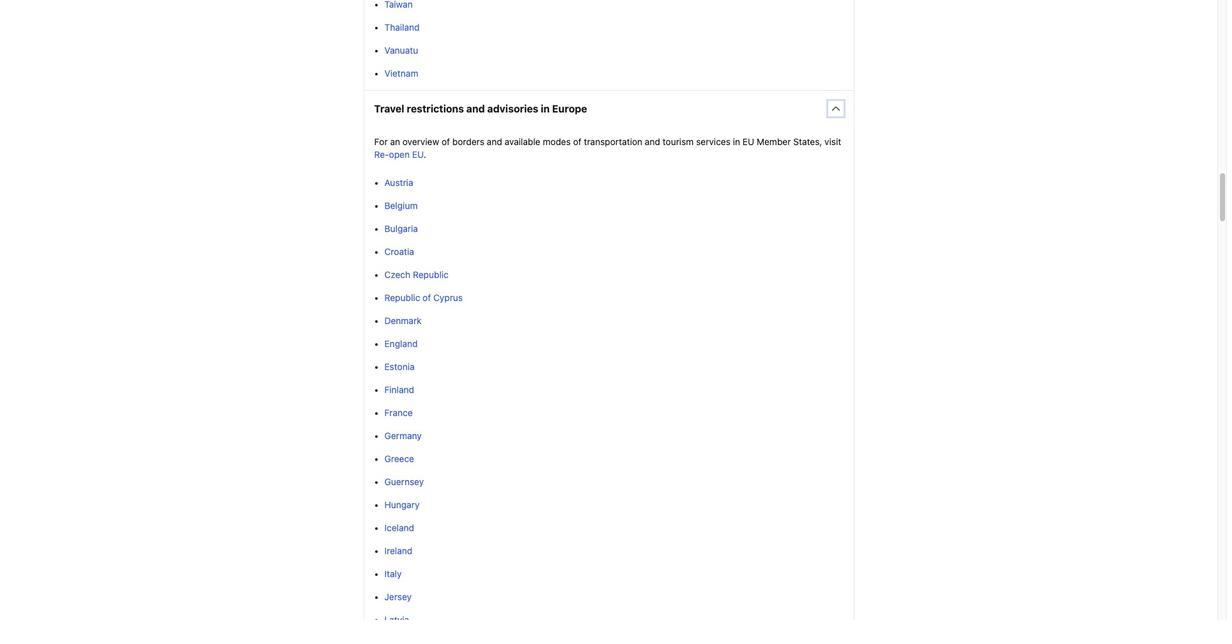 Task type: vqa. For each thing, say whether or not it's contained in the screenshot.
Vanuatu
yes



Task type: locate. For each thing, give the bounding box(es) containing it.
denmark link
[[385, 315, 422, 326]]

europe
[[553, 103, 588, 115]]

hungary link
[[385, 500, 420, 510]]

services
[[697, 136, 731, 147]]

2 horizontal spatial of
[[573, 136, 582, 147]]

member
[[757, 136, 791, 147]]

1 vertical spatial republic
[[385, 292, 420, 303]]

croatia
[[385, 246, 414, 257]]

travel restrictions and advisories in europe button
[[364, 91, 854, 127]]

modes
[[543, 136, 571, 147]]

re-
[[374, 149, 389, 160]]

and right borders
[[487, 136, 502, 147]]

greece link
[[385, 453, 414, 464]]

of left "cyprus"
[[423, 292, 431, 303]]

thailand
[[385, 22, 420, 33]]

.
[[424, 149, 426, 160]]

0 horizontal spatial of
[[423, 292, 431, 303]]

open
[[389, 149, 410, 160]]

and
[[467, 103, 485, 115], [487, 136, 502, 147], [645, 136, 661, 147]]

1 vertical spatial in
[[733, 136, 741, 147]]

in
[[541, 103, 550, 115], [733, 136, 741, 147]]

republic up denmark link
[[385, 292, 420, 303]]

available
[[505, 136, 541, 147]]

0 horizontal spatial in
[[541, 103, 550, 115]]

2 horizontal spatial and
[[645, 136, 661, 147]]

ireland link
[[385, 546, 413, 556]]

republic
[[413, 269, 449, 280], [385, 292, 420, 303]]

and up borders
[[467, 103, 485, 115]]

borders
[[453, 136, 485, 147]]

austria
[[385, 177, 413, 188]]

eu
[[743, 136, 755, 147], [412, 149, 424, 160]]

ireland
[[385, 546, 413, 556]]

visit
[[825, 136, 842, 147]]

england
[[385, 338, 418, 349]]

of left borders
[[442, 136, 450, 147]]

republic of cyprus link
[[385, 292, 463, 303]]

in right services
[[733, 136, 741, 147]]

0 vertical spatial in
[[541, 103, 550, 115]]

france link
[[385, 407, 413, 418]]

eu down the overview
[[412, 149, 424, 160]]

czech republic link
[[385, 269, 449, 280]]

for
[[374, 136, 388, 147]]

vanuatu link
[[385, 45, 418, 56]]

in inside "dropdown button"
[[541, 103, 550, 115]]

and left tourism
[[645, 136, 661, 147]]

transportation
[[584, 136, 643, 147]]

bulgaria link
[[385, 223, 418, 234]]

england link
[[385, 338, 418, 349]]

hungary
[[385, 500, 420, 510]]

0 vertical spatial eu
[[743, 136, 755, 147]]

travel
[[374, 103, 405, 115]]

and inside "dropdown button"
[[467, 103, 485, 115]]

region
[[364, 136, 854, 620]]

of
[[442, 136, 450, 147], [573, 136, 582, 147], [423, 292, 431, 303]]

1 horizontal spatial eu
[[743, 136, 755, 147]]

belgium
[[385, 200, 418, 211]]

vanuatu
[[385, 45, 418, 56]]

germany link
[[385, 430, 422, 441]]

1 vertical spatial eu
[[412, 149, 424, 160]]

travel restrictions and advisories in europe
[[374, 103, 588, 115]]

of right modes
[[573, 136, 582, 147]]

republic up republic of cyprus
[[413, 269, 449, 280]]

tourism
[[663, 136, 694, 147]]

0 horizontal spatial and
[[467, 103, 485, 115]]

czech
[[385, 269, 411, 280]]

czech republic
[[385, 269, 449, 280]]

1 horizontal spatial in
[[733, 136, 741, 147]]

republic of cyprus
[[385, 292, 463, 303]]

jersey
[[385, 592, 412, 602]]

advisories
[[488, 103, 539, 115]]

in left europe
[[541, 103, 550, 115]]

eu left member
[[743, 136, 755, 147]]



Task type: describe. For each thing, give the bounding box(es) containing it.
belgium link
[[385, 200, 418, 211]]

region containing for an overview of borders and available modes of transportation and tourism services in eu member states, visit
[[364, 136, 854, 620]]

guernsey link
[[385, 476, 424, 487]]

bulgaria
[[385, 223, 418, 234]]

germany
[[385, 430, 422, 441]]

in inside the for an overview of borders and available modes of transportation and tourism services in eu member states, visit re-open eu .
[[733, 136, 741, 147]]

thailand link
[[385, 22, 420, 33]]

france
[[385, 407, 413, 418]]

iceland
[[385, 523, 414, 533]]

greece
[[385, 453, 414, 464]]

vietnam link
[[385, 68, 419, 79]]

for an overview of borders and available modes of transportation and tourism services in eu member states, visit re-open eu .
[[374, 136, 842, 160]]

0 vertical spatial republic
[[413, 269, 449, 280]]

italy link
[[385, 569, 402, 579]]

estonia
[[385, 361, 415, 372]]

estonia link
[[385, 361, 415, 372]]

cyprus
[[434, 292, 463, 303]]

vietnam
[[385, 68, 419, 79]]

restrictions
[[407, 103, 464, 115]]

italy
[[385, 569, 402, 579]]

croatia link
[[385, 246, 414, 257]]

overview
[[403, 136, 439, 147]]

states,
[[794, 136, 823, 147]]

austria link
[[385, 177, 413, 188]]

finland
[[385, 384, 414, 395]]

0 horizontal spatial eu
[[412, 149, 424, 160]]

re-open eu link
[[374, 149, 424, 160]]

iceland link
[[385, 523, 414, 533]]

1 horizontal spatial of
[[442, 136, 450, 147]]

1 horizontal spatial and
[[487, 136, 502, 147]]

denmark
[[385, 315, 422, 326]]

guernsey
[[385, 476, 424, 487]]

an
[[390, 136, 400, 147]]

jersey link
[[385, 592, 412, 602]]

finland link
[[385, 384, 414, 395]]



